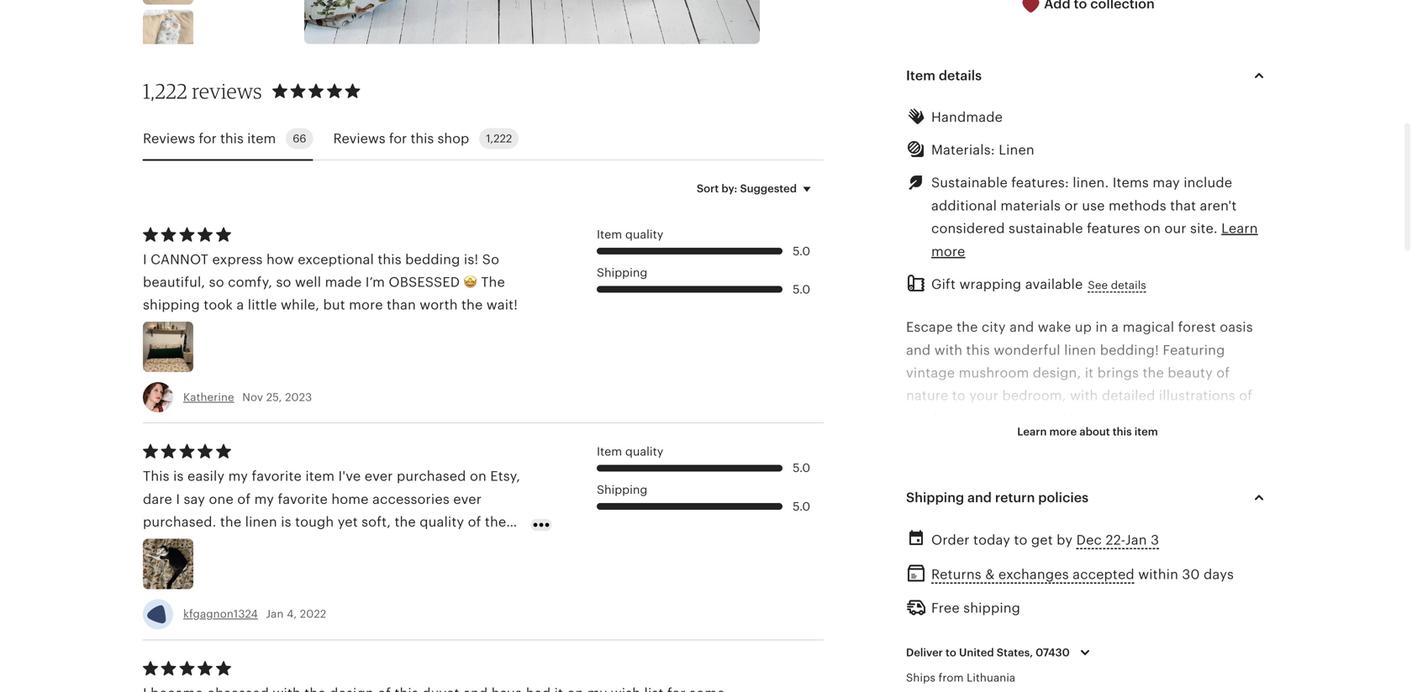 Task type: vqa. For each thing, say whether or not it's contained in the screenshot.
Returns & Exchanges Accepted button
yes



Task type: describe. For each thing, give the bounding box(es) containing it.
soft,
[[362, 515, 391, 530]]

city
[[982, 320, 1006, 335]]

0 vertical spatial you
[[984, 663, 1008, 678]]

to left the get on the right of the page
[[1014, 533, 1028, 548]]

internal
[[906, 617, 956, 632]]

dare
[[143, 492, 172, 507]]

sleep. inside 'includes a duvet cover with wooden buttons and internal corner ties, and two pillowcases with envelope closure. the duvet insert's ties keep your comforter in place while you sleep, preventing any slipping or bunching while you sleep.'
[[1039, 686, 1078, 693]]

corner
[[960, 617, 1004, 632]]

magical
[[1123, 320, 1175, 335]]

2 vertical spatial duvet
[[990, 640, 1028, 655]]

ties,
[[1007, 617, 1035, 632]]

item inside this is easily my favorite item i've ever purchased on etsy, dare i say one of my favorite home accessories ever purchased. the linen is tough yet soft, the quality of the design surpassed my expectations (and i had high expectations to begin with). this set it worth every penny. in love
[[305, 469, 335, 484]]

0 horizontal spatial is
[[173, 469, 184, 484]]

details inside the "gift wrapping available see details"
[[1111, 279, 1147, 292]]

of right beauty
[[1217, 366, 1230, 381]]

this inside made from premium-quality, 100% pure linen, this duvet cover set is not only soft and luxurious but also highly durable and breathable, ensuring a comfortable and restful night's sleep.
[[1209, 480, 1233, 495]]

details inside dropdown button
[[939, 68, 982, 83]]

and down highly
[[906, 549, 931, 564]]

accessories
[[372, 492, 450, 507]]

1 vertical spatial in
[[1107, 412, 1119, 427]]

features:
[[1012, 175, 1069, 191]]

katherine
[[183, 391, 234, 404]]

durable
[[950, 526, 1001, 541]]

your inside 'includes a duvet cover with wooden buttons and internal corner ties, and two pillowcases with envelope closure. the duvet insert's ties keep your comforter in place while you sleep, preventing any slipping or bunching while you sleep.'
[[1144, 640, 1174, 655]]

days
[[1204, 568, 1234, 583]]

breathable,
[[1033, 526, 1108, 541]]

kfgagnon1324 link
[[183, 609, 258, 621]]

this is easily my favorite item i've ever purchased on etsy, dare i say one of my favorite home accessories ever purchased. the linen is tough yet soft, the quality of the design surpassed my expectations (and i had high expectations to begin with). this set it worth every penny. in love
[[143, 469, 522, 599]]

cover inside made from premium-quality, 100% pure linen, this duvet cover set is not only soft and luxurious but also highly durable and breathable, ensuring a comfortable and restful night's sleep.
[[947, 503, 984, 518]]

2 horizontal spatial i
[[406, 538, 410, 553]]

with down buttons
[[1175, 617, 1203, 632]]

2 so from the left
[[276, 275, 291, 290]]

or inside 'includes a duvet cover with wooden buttons and internal corner ties, and two pillowcases with envelope closure. the duvet insert's ties keep your comforter in place while you sleep, preventing any slipping or bunching while you sleep.'
[[1213, 663, 1226, 678]]

also
[[1230, 503, 1256, 518]]

from for ships
[[939, 672, 964, 685]]

this down reviews
[[220, 131, 244, 146]]

deliver
[[906, 647, 943, 659]]

more inside i cannot express how exceptional this bedding is! so beautiful, so comfy, so well made i'm obsessed 🤩 the shipping took a little while, but more than worth the wait!
[[349, 298, 383, 313]]

well
[[295, 275, 321, 290]]

1 horizontal spatial i
[[176, 492, 180, 507]]

learn more about this item button
[[1005, 417, 1171, 448]]

sleep. inside made from premium-quality, 100% pure linen, this duvet cover set is not only soft and luxurious but also highly durable and breathable, ensuring a comfortable and restful night's sleep.
[[1028, 549, 1067, 564]]

bedding
[[405, 252, 460, 267]]

1 vertical spatial duvet
[[977, 594, 1015, 610]]

illustrations
[[1159, 389, 1236, 404]]

quality,
[[1045, 480, 1092, 495]]

made from premium-quality, 100% pure linen, this duvet cover set is not only soft and luxurious but also highly durable and breathable, ensuring a comfortable and restful night's sleep.
[[906, 480, 1264, 564]]

item quality for kfgagnon1324 jan 4, 2022
[[597, 446, 664, 459]]

see
[[1088, 279, 1108, 292]]

cover inside 'includes a duvet cover with wooden buttons and internal corner ties, and two pillowcases with envelope closure. the duvet insert's ties keep your comforter in place while you sleep, preventing any slipping or bunching while you sleep.'
[[1018, 594, 1055, 610]]

2 vertical spatial my
[[261, 538, 281, 553]]

more for learn more
[[932, 244, 966, 259]]

linen.
[[1073, 175, 1109, 191]]

site.
[[1191, 221, 1218, 236]]

returns & exchanges accepted button
[[932, 563, 1135, 588]]

sustainable features: linen. items may include additional materials or use methods that aren't considered sustainable features on our site.
[[932, 175, 1237, 236]]

than
[[387, 298, 416, 313]]

item inside tab list
[[247, 131, 276, 146]]

various
[[1123, 412, 1170, 427]]

order
[[932, 533, 970, 548]]

soft
[[1083, 503, 1108, 518]]

with up "birds"
[[1070, 389, 1098, 404]]

and down 'escape'
[[906, 343, 931, 358]]

etsy,
[[490, 469, 521, 484]]

free shipping
[[932, 601, 1021, 617]]

0 horizontal spatial this
[[143, 469, 170, 484]]

22-
[[1106, 533, 1126, 548]]

bedding!
[[1100, 343, 1159, 358]]

see details link
[[1088, 278, 1147, 293]]

and down bedroom,
[[1042, 412, 1066, 427]]

luxurious
[[1140, 503, 1200, 518]]

wonderful
[[994, 343, 1061, 358]]

home
[[332, 492, 369, 507]]

this inside dropdown button
[[1113, 426, 1132, 439]]

handmade
[[932, 110, 1003, 125]]

reviews for this item
[[143, 131, 276, 146]]

express
[[212, 252, 263, 267]]

ships from lithuania
[[906, 672, 1016, 685]]

ensuring
[[1111, 526, 1169, 541]]

includes
[[906, 594, 962, 610]]

considered
[[932, 221, 1005, 236]]

with).
[[290, 561, 327, 576]]

i inside i cannot express how exceptional this bedding is! so beautiful, so comfy, so well made i'm obsessed 🤩 the shipping took a little while, but more than worth the wait!
[[143, 252, 147, 267]]

with up two
[[1059, 594, 1087, 610]]

(and
[[373, 538, 403, 553]]

1 vertical spatial while
[[973, 686, 1007, 693]]

item inside dropdown button
[[1135, 426, 1158, 439]]

sustainable
[[932, 175, 1008, 191]]

a inside escape the city and wake up in a magical forest oasis and with this wonderful linen bedding! featuring vintage mushroom design, it brings the beauty of nature to your bedroom, with detailed illustrations of mushrooms, insects and birds in various shapes and sizes.
[[1112, 320, 1119, 335]]

took
[[204, 298, 233, 313]]

highly
[[906, 526, 947, 541]]

4,
[[287, 609, 297, 621]]

place
[[906, 663, 942, 678]]

item for kfgagnon1324 jan 4, 2022
[[597, 446, 622, 459]]

by
[[1057, 533, 1073, 548]]

katherine link
[[183, 391, 234, 404]]

set inside this is easily my favorite item i've ever purchased on etsy, dare i say one of my favorite home accessories ever purchased. the linen is tough yet soft, the quality of the design surpassed my expectations (and i had high expectations to begin with). this set it worth every penny. in love
[[361, 561, 380, 576]]

1 vertical spatial favorite
[[278, 492, 328, 507]]

shapes
[[1174, 412, 1220, 427]]

sustainable
[[1009, 221, 1084, 236]]

your inside escape the city and wake up in a magical forest oasis and with this wonderful linen bedding! featuring vintage mushroom design, it brings the beauty of nature to your bedroom, with detailed illustrations of mushrooms, insects and birds in various shapes and sizes.
[[970, 389, 999, 404]]

but inside made from premium-quality, 100% pure linen, this duvet cover set is not only soft and luxurious but also highly durable and breathable, ensuring a comfortable and restful night's sleep.
[[1204, 503, 1226, 518]]

comfy,
[[228, 275, 273, 290]]

little
[[248, 298, 277, 313]]

purchased
[[397, 469, 466, 484]]

in inside 'includes a duvet cover with wooden buttons and internal corner ties, and two pillowcases with envelope closure. the duvet insert's ties keep your comforter in place while you sleep, preventing any slipping or bunching while you sleep.'
[[1247, 640, 1259, 655]]

on inside this is easily my favorite item i've ever purchased on etsy, dare i say one of my favorite home accessories ever purchased. the linen is tough yet soft, the quality of the design surpassed my expectations (and i had high expectations to begin with). this set it worth every penny. in love
[[470, 469, 487, 484]]

it inside this is easily my favorite item i've ever purchased on etsy, dare i say one of my favorite home accessories ever purchased. the linen is tough yet soft, the quality of the design surpassed my expectations (and i had high expectations to begin with). this set it worth every penny. in love
[[384, 561, 393, 576]]

the down "bedding!"
[[1143, 366, 1164, 381]]

quality inside this is easily my favorite item i've ever purchased on etsy, dare i say one of my favorite home accessories ever purchased. the linen is tough yet soft, the quality of the design surpassed my expectations (and i had high expectations to begin with). this set it worth every penny. in love
[[420, 515, 464, 530]]

with up vintage
[[935, 343, 963, 358]]

wake
[[1038, 320, 1072, 335]]

or inside "sustainable features: linen. items may include additional materials or use methods that aren't considered sustainable features on our site."
[[1065, 198, 1079, 213]]

policies
[[1039, 490, 1089, 506]]

bunching
[[906, 686, 969, 693]]

reviews for this shop
[[333, 131, 469, 146]]

0 horizontal spatial ever
[[365, 469, 393, 484]]

vintage
[[906, 366, 955, 381]]

is inside made from premium-quality, 100% pure linen, this duvet cover set is not only soft and luxurious but also highly durable and breathable, ensuring a comfortable and restful night's sleep.
[[1011, 503, 1022, 518]]

items
[[1113, 175, 1149, 191]]

item details button
[[891, 55, 1285, 96]]

made
[[906, 480, 942, 495]]

had
[[414, 538, 439, 553]]

high
[[442, 538, 472, 553]]

learn more link
[[932, 221, 1258, 259]]

of right illustrations
[[1240, 389, 1253, 404]]

design,
[[1033, 366, 1082, 381]]

a inside i cannot express how exceptional this bedding is! so beautiful, so comfy, so well made i'm obsessed 🤩 the shipping took a little while, but more than worth the wait!
[[237, 298, 244, 313]]

to inside "dropdown button"
[[946, 647, 957, 659]]

wait!
[[487, 298, 518, 313]]

but inside i cannot express how exceptional this bedding is! so beautiful, so comfy, so well made i'm obsessed 🤩 the shipping took a little while, but more than worth the wait!
[[323, 298, 345, 313]]

for for item
[[199, 131, 217, 146]]

a inside 'includes a duvet cover with wooden buttons and internal corner ties, and two pillowcases with envelope closure. the duvet insert's ties keep your comforter in place while you sleep, preventing any slipping or bunching while you sleep.'
[[966, 594, 974, 610]]

0 vertical spatial expectations
[[285, 538, 370, 553]]

deliver to united states, 07430 button
[[894, 636, 1108, 671]]

0 vertical spatial while
[[946, 663, 981, 678]]

the down accessories
[[395, 515, 416, 530]]

1 vertical spatial this
[[330, 561, 357, 576]]

this inside i cannot express how exceptional this bedding is! so beautiful, so comfy, so well made i'm obsessed 🤩 the shipping took a little while, but more than worth the wait!
[[378, 252, 402, 267]]

item quality for katherine nov 25, 2023
[[597, 228, 664, 241]]

shipping inside shipping and return policies dropdown button
[[906, 490, 965, 506]]

shipping inside i cannot express how exceptional this bedding is! so beautiful, so comfy, so well made i'm obsessed 🤩 the shipping took a little while, but more than worth the wait!
[[143, 298, 200, 313]]

return
[[995, 490, 1035, 506]]

kfgagnon1324
[[183, 609, 258, 621]]

brings
[[1098, 366, 1139, 381]]

includes a duvet cover with wooden buttons and internal corner ties, and two pillowcases with envelope closure. the duvet insert's ties keep your comforter in place while you sleep, preventing any slipping or bunching while you sleep.
[[906, 594, 1267, 693]]

tab list containing reviews for this item
[[143, 118, 824, 161]]

by:
[[722, 182, 738, 195]]

the up surpassed
[[220, 515, 242, 530]]

slipping
[[1156, 663, 1209, 678]]

to inside escape the city and wake up in a magical forest oasis and with this wonderful linen bedding! featuring vintage mushroom design, it brings the beauty of nature to your bedroom, with detailed illustrations of mushrooms, insects and birds in various shapes and sizes.
[[952, 389, 966, 404]]

envelope
[[1207, 617, 1267, 632]]

katherine nov 25, 2023
[[183, 391, 312, 404]]



Task type: locate. For each thing, give the bounding box(es) containing it.
1 vertical spatial quality
[[626, 446, 664, 459]]

and inside dropdown button
[[968, 490, 992, 506]]

up
[[1075, 320, 1092, 335]]

1 vertical spatial the
[[962, 640, 987, 655]]

and up wonderful
[[1010, 320, 1035, 335]]

2 vertical spatial i
[[406, 538, 410, 553]]

more down considered
[[932, 244, 966, 259]]

it left brings
[[1085, 366, 1094, 381]]

1 horizontal spatial expectations
[[285, 538, 370, 553]]

1 horizontal spatial the
[[962, 640, 987, 655]]

0 vertical spatial shipping
[[143, 298, 200, 313]]

you down deliver to united states, 07430
[[984, 663, 1008, 678]]

2 vertical spatial item
[[305, 469, 335, 484]]

worth down obsessed
[[420, 298, 458, 313]]

so
[[482, 252, 500, 267]]

5.0
[[793, 245, 811, 258], [793, 283, 811, 296], [793, 462, 811, 475], [793, 501, 811, 514]]

in right "birds"
[[1107, 412, 1119, 427]]

on left etsy,
[[470, 469, 487, 484]]

escape
[[906, 320, 953, 335]]

3 5.0 from the top
[[793, 462, 811, 475]]

mushroom linen bedding. 3 piece duvet set. unique vintage image 8 image
[[143, 0, 193, 4]]

quality
[[626, 228, 664, 241], [626, 446, 664, 459], [420, 515, 464, 530]]

view details of this review photo by kfgagnon1324 image
[[143, 539, 193, 590]]

0 vertical spatial item quality
[[597, 228, 664, 241]]

1 vertical spatial shipping
[[964, 601, 1021, 617]]

30
[[1183, 568, 1200, 583]]

cover up the durable
[[947, 503, 984, 518]]

100%
[[1096, 480, 1131, 495]]

1 vertical spatial jan
[[266, 609, 284, 621]]

2 vertical spatial item
[[597, 446, 622, 459]]

yet
[[338, 515, 358, 530]]

1,222 down mushroom linen bedding. 3 piece duvet set. unique vintage image 9
[[143, 79, 188, 103]]

1 vertical spatial my
[[254, 492, 274, 507]]

0 vertical spatial cover
[[947, 503, 984, 518]]

the inside 'includes a duvet cover with wooden buttons and internal corner ties, and two pillowcases with envelope closure. the duvet insert's ties keep your comforter in place while you sleep, preventing any slipping or bunching while you sleep.'
[[962, 640, 987, 655]]

from inside made from premium-quality, 100% pure linen, this duvet cover set is not only soft and luxurious but also highly durable and breathable, ensuring a comfortable and restful night's sleep.
[[946, 480, 977, 495]]

0 vertical spatial duvet
[[906, 503, 944, 518]]

1 vertical spatial worth
[[397, 561, 435, 576]]

learn for learn more about this item
[[1018, 426, 1047, 439]]

1,222 for 1,222 reviews
[[143, 79, 188, 103]]

2 horizontal spatial is
[[1011, 503, 1022, 518]]

1 horizontal spatial 1,222
[[486, 132, 512, 145]]

but down made
[[323, 298, 345, 313]]

ties
[[1082, 640, 1105, 655]]

2 vertical spatial more
[[1050, 426, 1077, 439]]

0 vertical spatial in
[[1096, 320, 1108, 335]]

2022
[[300, 609, 326, 621]]

comfortable
[[1184, 526, 1264, 541]]

the inside i cannot express how exceptional this bedding is! so beautiful, so comfy, so well made i'm obsessed 🤩 the shipping took a little while, but more than worth the wait!
[[481, 275, 505, 290]]

cover
[[947, 503, 984, 518], [1018, 594, 1055, 610]]

in right up
[[1096, 320, 1108, 335]]

1 horizontal spatial or
[[1213, 663, 1226, 678]]

reviews down 1,222 reviews
[[143, 131, 195, 146]]

of up high
[[468, 515, 481, 530]]

1 5.0 from the top
[[793, 245, 811, 258]]

the down corner
[[962, 640, 987, 655]]

begin
[[249, 561, 286, 576]]

in down envelope
[[1247, 640, 1259, 655]]

and down the days at the bottom right of the page
[[1201, 594, 1226, 610]]

this inside escape the city and wake up in a magical forest oasis and with this wonderful linen bedding! featuring vintage mushroom design, it brings the beauty of nature to your bedroom, with detailed illustrations of mushrooms, insects and birds in various shapes and sizes.
[[967, 343, 990, 358]]

0 vertical spatial sleep.
[[1028, 549, 1067, 564]]

1 item quality from the top
[[597, 228, 664, 241]]

free
[[932, 601, 960, 617]]

0 horizontal spatial your
[[970, 389, 999, 404]]

ever
[[365, 469, 393, 484], [453, 492, 482, 507]]

1,222
[[143, 79, 188, 103], [486, 132, 512, 145]]

made
[[325, 275, 362, 290]]

expectations down tough
[[285, 538, 370, 553]]

favorite
[[252, 469, 302, 484], [278, 492, 328, 507]]

0 vertical spatial this
[[143, 469, 170, 484]]

0 vertical spatial more
[[932, 244, 966, 259]]

pillowcases
[[1095, 617, 1171, 632]]

a inside made from premium-quality, 100% pure linen, this duvet cover set is not only soft and luxurious but also highly durable and breathable, ensuring a comfortable and restful night's sleep.
[[1172, 526, 1180, 541]]

0 horizontal spatial more
[[349, 298, 383, 313]]

jan left 3
[[1126, 533, 1147, 548]]

materials: linen
[[932, 142, 1035, 158]]

of
[[1217, 366, 1230, 381], [1240, 389, 1253, 404], [237, 492, 251, 507], [468, 515, 481, 530]]

i left had
[[406, 538, 410, 553]]

0 vertical spatial set
[[988, 503, 1008, 518]]

easily
[[187, 469, 225, 484]]

tab list
[[143, 118, 824, 161]]

learn for learn more
[[1222, 221, 1258, 236]]

66
[[293, 132, 306, 145]]

1 vertical spatial 1,222
[[486, 132, 512, 145]]

linen up surpassed
[[245, 515, 277, 530]]

is left tough
[[281, 515, 292, 530]]

item down detailed
[[1135, 426, 1158, 439]]

the right 🤩
[[481, 275, 505, 290]]

you down sleep,
[[1011, 686, 1035, 693]]

0 vertical spatial linen
[[1065, 343, 1097, 358]]

1 horizontal spatial is
[[281, 515, 292, 530]]

1,222 for 1,222
[[486, 132, 512, 145]]

the down 🤩
[[462, 298, 483, 313]]

duvet inside made from premium-quality, 100% pure linen, this duvet cover set is not only soft and luxurious but also highly durable and breathable, ensuring a comfortable and restful night's sleep.
[[906, 503, 944, 518]]

1 horizontal spatial learn
[[1222, 221, 1258, 236]]

and left return
[[968, 490, 992, 506]]

a right free
[[966, 594, 974, 610]]

while,
[[281, 298, 320, 313]]

but up comfortable
[[1204, 503, 1226, 518]]

mushroom linen bedding. 3 piece duvet set. unique vintage image 9 image
[[143, 9, 193, 60]]

&
[[986, 568, 995, 583]]

0 horizontal spatial details
[[939, 68, 982, 83]]

0 vertical spatial learn
[[1222, 221, 1258, 236]]

the inside i cannot express how exceptional this bedding is! so beautiful, so comfy, so well made i'm obsessed 🤩 the shipping took a little while, but more than worth the wait!
[[462, 298, 483, 313]]

1 horizontal spatial it
[[1085, 366, 1094, 381]]

0 vertical spatial 1,222
[[143, 79, 188, 103]]

forest
[[1178, 320, 1217, 335]]

jan left 4,
[[266, 609, 284, 621]]

on left our
[[1144, 221, 1161, 236]]

0 horizontal spatial cover
[[947, 503, 984, 518]]

sizes.
[[906, 434, 942, 450]]

0 horizontal spatial you
[[984, 663, 1008, 678]]

1 horizontal spatial for
[[389, 131, 407, 146]]

view details of this review photo by katherine image
[[143, 322, 193, 372]]

so up 'took' at the top left
[[209, 275, 224, 290]]

2 for from the left
[[389, 131, 407, 146]]

it down "(and"
[[384, 561, 393, 576]]

0 vertical spatial from
[[946, 480, 977, 495]]

reviews for reviews for this item
[[143, 131, 195, 146]]

while down lithuania
[[973, 686, 1007, 693]]

more inside dropdown button
[[1050, 426, 1077, 439]]

features
[[1087, 221, 1141, 236]]

1 vertical spatial item
[[1135, 426, 1158, 439]]

your down mushroom
[[970, 389, 999, 404]]

of right the one
[[237, 492, 251, 507]]

1 horizontal spatial details
[[1111, 279, 1147, 292]]

wrapping
[[960, 277, 1022, 292]]

set inside made from premium-quality, 100% pure linen, this duvet cover set is not only soft and luxurious but also highly durable and breathable, ensuring a comfortable and restful night's sleep.
[[988, 503, 1008, 518]]

4 5.0 from the top
[[793, 501, 811, 514]]

more down i'm on the top of page
[[349, 298, 383, 313]]

this up also
[[1209, 480, 1233, 495]]

this up i'm on the top of page
[[378, 252, 402, 267]]

0 horizontal spatial shipping
[[143, 298, 200, 313]]

0 vertical spatial on
[[1144, 221, 1161, 236]]

0 vertical spatial my
[[228, 469, 248, 484]]

and up insert's
[[1039, 617, 1063, 632]]

dec
[[1077, 533, 1102, 548]]

1 vertical spatial more
[[349, 298, 383, 313]]

mushroom
[[959, 366, 1029, 381]]

i left say
[[176, 492, 180, 507]]

0 vertical spatial ever
[[365, 469, 393, 484]]

linen
[[1065, 343, 1097, 358], [245, 515, 277, 530]]

0 horizontal spatial jan
[[266, 609, 284, 621]]

0 vertical spatial jan
[[1126, 533, 1147, 548]]

this right the with).
[[330, 561, 357, 576]]

how
[[267, 252, 294, 267]]

1 vertical spatial item
[[597, 228, 622, 241]]

item
[[247, 131, 276, 146], [1135, 426, 1158, 439], [305, 469, 335, 484]]

for for shop
[[389, 131, 407, 146]]

materials
[[1001, 198, 1061, 213]]

0 vertical spatial worth
[[420, 298, 458, 313]]

1 vertical spatial on
[[470, 469, 487, 484]]

to up mushrooms,
[[952, 389, 966, 404]]

or down comforter
[[1213, 663, 1226, 678]]

1 horizontal spatial item
[[305, 469, 335, 484]]

cannot
[[151, 252, 209, 267]]

1 horizontal spatial ever
[[453, 492, 482, 507]]

1 horizontal spatial you
[[1011, 686, 1035, 693]]

more for learn more about this item
[[1050, 426, 1077, 439]]

nov
[[242, 391, 263, 404]]

1 vertical spatial set
[[361, 561, 380, 576]]

details right the see
[[1111, 279, 1147, 292]]

and down 100%
[[1112, 503, 1136, 518]]

i've
[[338, 469, 361, 484]]

escape the city and wake up in a magical forest oasis and with this wonderful linen bedding! featuring vintage mushroom design, it brings the beauty of nature to your bedroom, with detailed illustrations of mushrooms, insects and birds in various shapes and sizes.
[[906, 320, 1253, 450]]

1 vertical spatial from
[[939, 672, 964, 685]]

sort by: suggested button
[[684, 171, 830, 206]]

0 horizontal spatial so
[[209, 275, 224, 290]]

item for katherine nov 25, 2023
[[597, 228, 622, 241]]

this down city
[[967, 343, 990, 358]]

your up the any
[[1144, 640, 1174, 655]]

2 horizontal spatial item
[[1135, 426, 1158, 439]]

reviews for reviews for this shop
[[333, 131, 386, 146]]

a up "bedding!"
[[1112, 320, 1119, 335]]

wooden
[[1090, 594, 1143, 610]]

item inside dropdown button
[[906, 68, 936, 83]]

is left not
[[1011, 503, 1022, 518]]

a right 3
[[1172, 526, 1180, 541]]

and
[[1010, 320, 1035, 335], [906, 343, 931, 358], [1042, 412, 1066, 427], [1224, 412, 1248, 427], [968, 490, 992, 506], [1112, 503, 1136, 518], [1004, 526, 1029, 541], [906, 549, 931, 564], [1201, 594, 1226, 610], [1039, 617, 1063, 632]]

birds
[[1070, 412, 1103, 427]]

1 vertical spatial i
[[176, 492, 180, 507]]

while down the united
[[946, 663, 981, 678]]

0 horizontal spatial the
[[481, 275, 505, 290]]

a right 'took' at the top left
[[237, 298, 244, 313]]

my up begin
[[261, 538, 281, 553]]

set down 'premium-'
[[988, 503, 1008, 518]]

use
[[1082, 198, 1105, 213]]

1 so from the left
[[209, 275, 224, 290]]

1 vertical spatial expectations
[[143, 561, 228, 576]]

1 vertical spatial item quality
[[597, 446, 664, 459]]

1 for from the left
[[199, 131, 217, 146]]

1 horizontal spatial cover
[[1018, 594, 1055, 610]]

love
[[161, 584, 196, 599]]

0 vertical spatial or
[[1065, 198, 1079, 213]]

pure
[[1135, 480, 1165, 495]]

you
[[984, 663, 1008, 678], [1011, 686, 1035, 693]]

1 vertical spatial it
[[384, 561, 393, 576]]

0 vertical spatial i
[[143, 252, 147, 267]]

not
[[1025, 503, 1047, 518]]

from for made
[[946, 480, 977, 495]]

my
[[228, 469, 248, 484], [254, 492, 274, 507], [261, 538, 281, 553]]

linen down up
[[1065, 343, 1097, 358]]

worth inside this is easily my favorite item i've ever purchased on etsy, dare i say one of my favorite home accessories ever purchased. the linen is tough yet soft, the quality of the design surpassed my expectations (and i had high expectations to begin with). this set it worth every penny. in love
[[397, 561, 435, 576]]

night's
[[980, 549, 1024, 564]]

details up handmade at the right top of page
[[939, 68, 982, 83]]

this left shop
[[411, 131, 434, 146]]

is left easily
[[173, 469, 184, 484]]

2 item quality from the top
[[597, 446, 664, 459]]

0 vertical spatial favorite
[[252, 469, 302, 484]]

from
[[946, 480, 977, 495], [939, 672, 964, 685]]

this up dare
[[143, 469, 170, 484]]

1 vertical spatial your
[[1144, 640, 1174, 655]]

1 horizontal spatial but
[[1204, 503, 1226, 518]]

to down surpassed
[[231, 561, 245, 576]]

🤩
[[464, 275, 477, 290]]

duvet down the made
[[906, 503, 944, 518]]

jan
[[1126, 533, 1147, 548], [266, 609, 284, 621]]

1 vertical spatial ever
[[453, 492, 482, 507]]

duvet down ties,
[[990, 640, 1028, 655]]

0 horizontal spatial for
[[199, 131, 217, 146]]

0 horizontal spatial item
[[247, 131, 276, 146]]

0 vertical spatial your
[[970, 389, 999, 404]]

shipping for kfgagnon1324 jan 4, 2022
[[597, 484, 648, 497]]

featuring
[[1163, 343, 1225, 358]]

or left the use
[[1065, 198, 1079, 213]]

1 vertical spatial you
[[1011, 686, 1035, 693]]

is
[[173, 469, 184, 484], [1011, 503, 1022, 518], [281, 515, 292, 530]]

beautiful,
[[143, 275, 205, 290]]

more left about on the bottom of the page
[[1050, 426, 1077, 439]]

this right about on the bottom of the page
[[1113, 426, 1132, 439]]

duvet up corner
[[977, 594, 1015, 610]]

so down the how
[[276, 275, 291, 290]]

worth inside i cannot express how exceptional this bedding is! so beautiful, so comfy, so well made i'm obsessed 🤩 the shipping took a little while, but more than worth the wait!
[[420, 298, 458, 313]]

0 horizontal spatial i
[[143, 252, 147, 267]]

get
[[1032, 533, 1053, 548]]

25,
[[266, 391, 282, 404]]

and left the get on the right of the page
[[1004, 526, 1029, 541]]

1 horizontal spatial so
[[276, 275, 291, 290]]

today
[[974, 533, 1011, 548]]

2 5.0 from the top
[[793, 283, 811, 296]]

to inside this is easily my favorite item i've ever purchased on etsy, dare i say one of my favorite home accessories ever purchased. the linen is tough yet soft, the quality of the design surpassed my expectations (and i had high expectations to begin with). this set it worth every penny. in love
[[231, 561, 245, 576]]

1 horizontal spatial more
[[932, 244, 966, 259]]

on inside "sustainable features: linen. items may include additional materials or use methods that aren't considered sustainable features on our site."
[[1144, 221, 1161, 236]]

nature
[[906, 389, 949, 404]]

sleep,
[[1012, 663, 1051, 678]]

quality for 2022
[[626, 446, 664, 459]]

0 vertical spatial details
[[939, 68, 982, 83]]

learn down aren't
[[1222, 221, 1258, 236]]

detailed
[[1102, 389, 1156, 404]]

0 horizontal spatial it
[[384, 561, 393, 576]]

linen inside this is easily my favorite item i've ever purchased on etsy, dare i say one of my favorite home accessories ever purchased. the linen is tough yet soft, the quality of the design surpassed my expectations (and i had high expectations to begin with). this set it worth every penny. in love
[[245, 515, 277, 530]]

0 horizontal spatial set
[[361, 561, 380, 576]]

expectations up love on the left
[[143, 561, 228, 576]]

more inside the learn more
[[932, 244, 966, 259]]

duvet
[[906, 503, 944, 518], [977, 594, 1015, 610], [990, 640, 1028, 655]]

2 reviews from the left
[[333, 131, 386, 146]]

and right the 'shapes'
[[1224, 412, 1248, 427]]

this
[[220, 131, 244, 146], [411, 131, 434, 146], [378, 252, 402, 267], [967, 343, 990, 358], [1113, 426, 1132, 439], [1209, 480, 1233, 495]]

reviews right 66
[[333, 131, 386, 146]]

the left city
[[957, 320, 978, 335]]

linen inside escape the city and wake up in a magical forest oasis and with this wonderful linen bedding! featuring vintage mushroom design, it brings the beauty of nature to your bedroom, with detailed illustrations of mushrooms, insects and birds in various shapes and sizes.
[[1065, 343, 1097, 358]]

details
[[939, 68, 982, 83], [1111, 279, 1147, 292]]

set down "(and"
[[361, 561, 380, 576]]

the up penny.
[[485, 515, 506, 530]]

0 horizontal spatial expectations
[[143, 561, 228, 576]]

for
[[199, 131, 217, 146], [389, 131, 407, 146]]

2 vertical spatial in
[[1247, 640, 1259, 655]]

quality for 2023
[[626, 228, 664, 241]]

i left 'cannot'
[[143, 252, 147, 267]]

ever right i've
[[365, 469, 393, 484]]

sort by: suggested
[[697, 182, 797, 195]]

1 vertical spatial details
[[1111, 279, 1147, 292]]

1 vertical spatial learn
[[1018, 426, 1047, 439]]

0 horizontal spatial or
[[1065, 198, 1079, 213]]

ever down purchased
[[453, 492, 482, 507]]

our
[[1165, 221, 1187, 236]]

it inside escape the city and wake up in a magical forest oasis and with this wonderful linen bedding! featuring vintage mushroom design, it brings the beauty of nature to your bedroom, with detailed illustrations of mushrooms, insects and birds in various shapes and sizes.
[[1085, 366, 1094, 381]]

from right the made
[[946, 480, 977, 495]]

to left the united
[[946, 647, 957, 659]]

shipping up corner
[[964, 601, 1021, 617]]

shipping for katherine nov 25, 2023
[[597, 267, 648, 280]]

0 vertical spatial item
[[247, 131, 276, 146]]

for down 1,222 reviews
[[199, 131, 217, 146]]

while
[[946, 663, 981, 678], [973, 686, 1007, 693]]

worth down had
[[397, 561, 435, 576]]

sleep. down order today to get by dec 22-jan 3
[[1028, 549, 1067, 564]]

learn inside dropdown button
[[1018, 426, 1047, 439]]

design
[[143, 538, 187, 553]]

my up the one
[[228, 469, 248, 484]]

restful
[[935, 549, 977, 564]]

shipping
[[143, 298, 200, 313], [964, 601, 1021, 617]]

learn inside the learn more
[[1222, 221, 1258, 236]]

returns
[[932, 568, 982, 583]]

1 horizontal spatial set
[[988, 503, 1008, 518]]

suggested
[[740, 182, 797, 195]]

purchased.
[[143, 515, 216, 530]]

1 horizontal spatial shipping
[[964, 601, 1021, 617]]

reviews
[[192, 79, 262, 103]]

for left shop
[[389, 131, 407, 146]]

1,222 right shop
[[486, 132, 512, 145]]

1,222 reviews
[[143, 79, 262, 103]]

or
[[1065, 198, 1079, 213], [1213, 663, 1226, 678]]

1 reviews from the left
[[143, 131, 195, 146]]

but
[[323, 298, 345, 313], [1204, 503, 1226, 518]]

0 horizontal spatial reviews
[[143, 131, 195, 146]]



